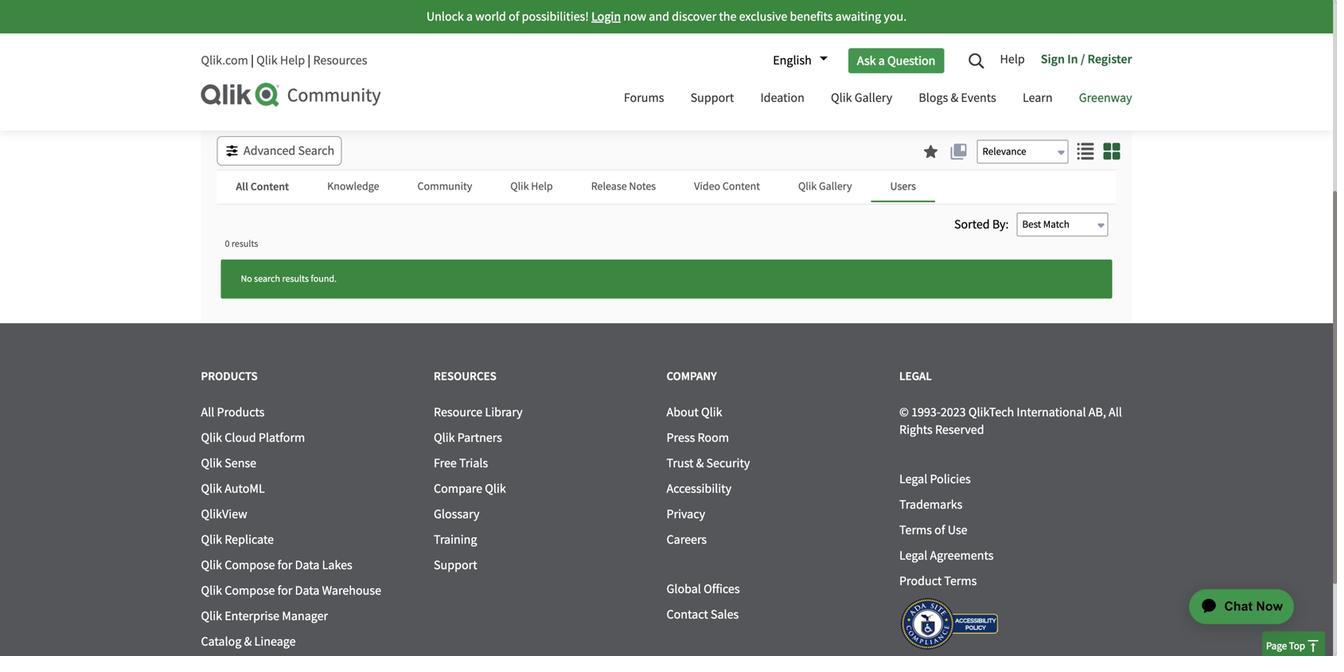Task type: describe. For each thing, give the bounding box(es) containing it.
login
[[592, 8, 621, 25]]

1 vertical spatial use
[[948, 522, 968, 538]]

qlik partners
[[434, 430, 502, 446]]

qlik for qlik sense "link"
[[201, 455, 222, 471]]

data for lakes
[[295, 557, 320, 573]]

sign in / register link
[[1033, 45, 1133, 76]]

trust & security link
[[667, 455, 750, 471]]

press room
[[667, 430, 729, 446]]

1 horizontal spatial results
[[282, 273, 309, 285]]

qlik image
[[201, 83, 281, 107]]

qlik compose for data lakes link
[[201, 557, 352, 573]]

size image
[[1078, 143, 1094, 160]]

qlik replicate link
[[201, 531, 274, 548]]

legal policies link
[[900, 471, 971, 487]]

support for support link
[[434, 557, 477, 573]]

qlik cloud platform link
[[201, 430, 305, 446]]

qlik help
[[511, 179, 553, 193]]

qlik.com link
[[201, 52, 248, 68]]

training
[[434, 531, 477, 548]]

compare qlik link
[[434, 480, 506, 497]]

blogs
[[919, 90, 948, 106]]

register
[[1088, 51, 1133, 67]]

sign
[[1041, 51, 1065, 67]]

greenway link
[[1067, 76, 1144, 123]]

by:
[[993, 216, 1009, 232]]

blogs & events
[[919, 90, 997, 106]]

notes
[[629, 179, 656, 193]]

catalog
[[201, 633, 242, 650]]

/
[[1081, 51, 1085, 67]]

glossary
[[434, 506, 480, 522]]

trademarks
[[900, 496, 963, 513]]

ask a question link
[[849, 48, 945, 73]]

ask
[[857, 52, 876, 69]]

sorted by:
[[955, 216, 1009, 232]]

lakes
[[322, 557, 352, 573]]

page top
[[1267, 639, 1306, 652]]

0 horizontal spatial help
[[280, 52, 305, 68]]

no search results found.
[[241, 273, 337, 285]]

qlik for qlik replicate link
[[201, 531, 222, 548]]

all content button
[[217, 170, 308, 204]]

question
[[888, 52, 936, 69]]

trademarks link
[[900, 496, 963, 513]]

contact sales link
[[667, 606, 739, 623]]

users
[[891, 179, 916, 193]]

ask a question
[[857, 52, 936, 69]]

sense
[[225, 455, 256, 471]]

sign in / register
[[1041, 51, 1133, 67]]

support for support popup button
[[691, 90, 734, 106]]

compose for qlik compose for data lakes
[[225, 557, 275, 573]]

content for video content
[[723, 179, 760, 193]]

ab,
[[1089, 404, 1106, 420]]

benefits
[[790, 8, 833, 25]]

enterprise
[[225, 608, 279, 624]]

1 vertical spatial qlik gallery
[[799, 179, 852, 193]]

legal for legal
[[900, 368, 932, 383]]

all products
[[201, 404, 265, 420]]

1 vertical spatial resources
[[434, 368, 497, 383]]

global
[[667, 581, 701, 597]]

0 vertical spatial resources
[[313, 52, 367, 68]]

2 horizontal spatial community
[[1019, 49, 1082, 65]]

search inside button
[[298, 143, 335, 159]]

platform
[[259, 430, 305, 446]]

unlock
[[427, 8, 464, 25]]

0
[[225, 238, 230, 250]]

qlik for qlik cloud platform link
[[201, 430, 222, 446]]

trust & security
[[667, 455, 750, 471]]

menu bar containing forums
[[612, 76, 1144, 123]]

for for lakes
[[278, 557, 293, 573]]

1993-
[[912, 404, 941, 420]]

blogs & events button
[[907, 76, 1009, 123]]

offices
[[704, 581, 740, 597]]

for for warehouse
[[278, 582, 293, 599]]

contact
[[667, 606, 708, 623]]

resources link
[[313, 52, 367, 68]]

accessibility
[[667, 480, 732, 497]]

0 results alert
[[221, 236, 1113, 252]]

careers link
[[667, 531, 707, 548]]

compare
[[434, 480, 483, 497]]

press room link
[[667, 430, 729, 446]]

product terms link
[[900, 573, 977, 589]]

a for unlock
[[467, 8, 473, 25]]

ada site compliance-accessibility policy image
[[900, 598, 999, 650]]

search
[[254, 273, 280, 285]]

training link
[[434, 531, 477, 548]]

resource
[[434, 404, 483, 420]]

size image
[[1104, 143, 1121, 160]]

0 vertical spatial use
[[958, 49, 977, 65]]

page top button
[[1263, 631, 1326, 656]]

qlik for qlik help button
[[511, 179, 529, 193]]

qlik help link
[[256, 52, 305, 68]]

qlik help button
[[491, 170, 572, 202]]

advanced search
[[244, 143, 335, 159]]

lineage
[[254, 633, 296, 650]]

all for all content
[[236, 179, 248, 193]]

warehouse
[[322, 582, 381, 599]]

qlik compose for data warehouse
[[201, 582, 381, 599]]

1 vertical spatial products
[[217, 404, 265, 420]]

partners
[[458, 430, 502, 446]]

& for trust
[[696, 455, 704, 471]]

rights
[[900, 422, 933, 438]]

library
[[485, 404, 523, 420]]

company
[[667, 368, 717, 383]]

international
[[1017, 404, 1086, 420]]

english
[[773, 52, 812, 68]]

results inside alert
[[232, 238, 258, 250]]

qliktech
[[969, 404, 1014, 420]]

legal policies
[[900, 471, 971, 487]]

qlikview
[[201, 506, 247, 522]]

& for blogs
[[951, 90, 959, 106]]



Task type: vqa. For each thing, say whether or not it's contained in the screenshot.
top 'to'
no



Task type: locate. For each thing, give the bounding box(es) containing it.
application
[[1160, 570, 1314, 643]]

compose for qlik compose for data warehouse
[[225, 582, 275, 599]]

1 horizontal spatial &
[[696, 455, 704, 471]]

reserved
[[935, 422, 985, 438]]

1 compose from the top
[[225, 557, 275, 573]]

1 | from the left
[[251, 52, 254, 68]]

0 vertical spatial of
[[509, 8, 519, 25]]

classic
[[980, 49, 1017, 65]]

knowledge
[[327, 179, 379, 193]]

learn
[[1023, 90, 1053, 106]]

awaiting
[[836, 8, 881, 25]]

greenway
[[1079, 90, 1133, 106]]

2 horizontal spatial &
[[951, 90, 959, 106]]

qlik compose for data lakes
[[201, 557, 352, 573]]

2 content from the left
[[723, 179, 760, 193]]

2 legal from the top
[[900, 471, 928, 487]]

automl
[[225, 480, 265, 497]]

global offices
[[667, 581, 740, 597]]

1 vertical spatial compose
[[225, 582, 275, 599]]

catalog & lineage
[[201, 633, 296, 650]]

data for warehouse
[[295, 582, 320, 599]]

2 for from the top
[[278, 582, 293, 599]]

& for catalog
[[244, 633, 252, 650]]

0 horizontal spatial terms
[[900, 522, 932, 538]]

trials
[[459, 455, 488, 471]]

1 horizontal spatial of
[[935, 522, 945, 538]]

free trials link
[[434, 455, 488, 471]]

qlik gallery
[[831, 90, 893, 106], [799, 179, 852, 193]]

0 horizontal spatial gallery
[[819, 179, 852, 193]]

contact sales
[[667, 606, 739, 623]]

search right the in
[[1084, 49, 1121, 65]]

help left release
[[531, 179, 553, 193]]

content down advanced
[[251, 179, 289, 193]]

of right world
[[509, 8, 519, 25]]

0 vertical spatial compose
[[225, 557, 275, 573]]

1 vertical spatial for
[[278, 582, 293, 599]]

products up cloud
[[217, 404, 265, 420]]

1 vertical spatial a
[[879, 52, 885, 69]]

qlik compose for data warehouse link
[[201, 582, 381, 599]]

2023
[[941, 404, 966, 420]]

0 vertical spatial qlik gallery
[[831, 90, 893, 106]]

data
[[295, 557, 320, 573], [295, 582, 320, 599]]

1 vertical spatial search
[[1065, 79, 1101, 95]]

qlik for qlik compose for data lakes "link"
[[201, 557, 222, 573]]

of up legal agreements link
[[935, 522, 945, 538]]

1 for from the top
[[278, 557, 293, 573]]

resources right the qlik help link
[[313, 52, 367, 68]]

all right ab,
[[1109, 404, 1122, 420]]

found.
[[311, 273, 337, 285]]

manager
[[282, 608, 328, 624]]

gallery
[[855, 90, 893, 106], [819, 179, 852, 193]]

1 vertical spatial &
[[696, 455, 704, 471]]

replicate
[[225, 531, 274, 548]]

catalog & lineage link
[[201, 633, 296, 650]]

release notes
[[591, 179, 656, 193]]

help left the sign
[[1000, 51, 1025, 67]]

a for ask
[[879, 52, 885, 69]]

video content
[[694, 179, 760, 193]]

0 vertical spatial for
[[278, 557, 293, 573]]

0 horizontal spatial a
[[467, 8, 473, 25]]

|
[[251, 52, 254, 68], [308, 52, 311, 68]]

0 horizontal spatial &
[[244, 633, 252, 650]]

1 vertical spatial results
[[282, 273, 309, 285]]

community inside button
[[418, 179, 472, 193]]

0 horizontal spatial results
[[232, 238, 258, 250]]

exclusive
[[739, 8, 788, 25]]

support right the forums on the top left of the page
[[691, 90, 734, 106]]

terms down 'trademarks'
[[900, 522, 932, 538]]

terms
[[900, 522, 932, 538], [945, 573, 977, 589]]

about qlik link
[[667, 404, 723, 420]]

content
[[251, 179, 289, 193], [723, 179, 760, 193]]

qlik for qlik compose for data warehouse link
[[201, 582, 222, 599]]

now
[[624, 8, 647, 25]]

product
[[900, 573, 942, 589]]

1 horizontal spatial resources
[[434, 368, 497, 383]]

0 horizontal spatial all
[[201, 404, 214, 420]]

use classic community search
[[958, 49, 1121, 65]]

search down 'sign in / register' link
[[1065, 79, 1101, 95]]

0 results
[[225, 238, 258, 250]]

accessibility link
[[667, 480, 732, 497]]

community
[[1019, 49, 1082, 65], [287, 83, 381, 107], [418, 179, 472, 193]]

legal up the product
[[900, 547, 928, 564]]

use up agreements
[[948, 522, 968, 538]]

discover
[[672, 8, 717, 25]]

1 horizontal spatial support
[[691, 90, 734, 106]]

legal for legal agreements
[[900, 547, 928, 564]]

legal for legal policies
[[900, 471, 928, 487]]

| right the qlik help link
[[308, 52, 311, 68]]

all up qlik cloud platform
[[201, 404, 214, 420]]

2 data from the top
[[295, 582, 320, 599]]

1 horizontal spatial |
[[308, 52, 311, 68]]

support button
[[679, 76, 746, 123]]

qlik gallery inside menu bar
[[831, 90, 893, 106]]

gallery down ask
[[855, 90, 893, 106]]

legal agreements
[[900, 547, 994, 564]]

qlik
[[256, 52, 278, 68], [831, 90, 852, 106], [511, 179, 529, 193], [799, 179, 817, 193], [701, 404, 723, 420], [201, 430, 222, 446], [434, 430, 455, 446], [201, 455, 222, 471], [201, 480, 222, 497], [485, 480, 506, 497], [201, 531, 222, 548], [201, 557, 222, 573], [201, 582, 222, 599], [201, 608, 222, 624]]

trust
[[667, 455, 694, 471]]

qlik for qlik gallery link on the top
[[831, 90, 852, 106]]

support link
[[434, 557, 477, 573]]

0 horizontal spatial support
[[434, 557, 477, 573]]

glossary link
[[434, 506, 480, 522]]

for
[[278, 557, 293, 573], [278, 582, 293, 599]]

0 vertical spatial gallery
[[855, 90, 893, 106]]

use left classic
[[958, 49, 977, 65]]

use classic community search link
[[958, 49, 1121, 65]]

| right the qlik.com
[[251, 52, 254, 68]]

global offices link
[[667, 581, 740, 597]]

all inside © 1993-2023 qliktech international ab, all rights reserved
[[1109, 404, 1122, 420]]

qlik for qlik enterprise manager link
[[201, 608, 222, 624]]

qlik.com | qlik help | resources
[[201, 52, 367, 68]]

2 horizontal spatial all
[[1109, 404, 1122, 420]]

1 horizontal spatial gallery
[[855, 90, 893, 106]]

1 vertical spatial legal
[[900, 471, 928, 487]]

0 vertical spatial legal
[[900, 368, 932, 383]]

knowledge button
[[308, 170, 398, 202]]

0 horizontal spatial |
[[251, 52, 254, 68]]

1 vertical spatial of
[[935, 522, 945, 538]]

0 vertical spatial support
[[691, 90, 734, 106]]

terms down agreements
[[945, 573, 977, 589]]

qlik for qlik automl link
[[201, 480, 222, 497]]

support
[[691, 90, 734, 106], [434, 557, 477, 573]]

0 vertical spatial products
[[201, 368, 258, 383]]

resources up resource
[[434, 368, 497, 383]]

results left found.
[[282, 273, 309, 285]]

1 vertical spatial community
[[287, 83, 381, 107]]

you.
[[884, 8, 907, 25]]

products
[[201, 368, 258, 383], [217, 404, 265, 420]]

careers
[[667, 531, 707, 548]]

2 vertical spatial community
[[418, 179, 472, 193]]

1 vertical spatial data
[[295, 582, 320, 599]]

free trials
[[434, 455, 488, 471]]

qlik for qlik partners "link"
[[434, 430, 455, 446]]

cloud
[[225, 430, 256, 446]]

2 compose from the top
[[225, 582, 275, 599]]

0 horizontal spatial of
[[509, 8, 519, 25]]

2 vertical spatial search
[[298, 143, 335, 159]]

qlik inside button
[[511, 179, 529, 193]]

0 vertical spatial results
[[232, 238, 258, 250]]

a left world
[[467, 8, 473, 25]]

0 vertical spatial data
[[295, 557, 320, 573]]

a right ask
[[879, 52, 885, 69]]

menu bar
[[612, 76, 1144, 123]]

1 data from the top
[[295, 557, 320, 573]]

qlik gallery left users
[[799, 179, 852, 193]]

no
[[241, 273, 252, 285]]

and
[[649, 8, 670, 25]]

data left lakes on the bottom left
[[295, 557, 320, 573]]

qlik gallery down ask
[[831, 90, 893, 106]]

0 horizontal spatial content
[[251, 179, 289, 193]]

& right blogs
[[951, 90, 959, 106]]

all for all products
[[201, 404, 214, 420]]

qlik sense
[[201, 455, 256, 471]]

1 horizontal spatial all
[[236, 179, 248, 193]]

& right trust
[[696, 455, 704, 471]]

gallery left users
[[819, 179, 852, 193]]

qlik sense link
[[201, 455, 256, 471]]

all inside button
[[236, 179, 248, 193]]

1 horizontal spatial help
[[531, 179, 553, 193]]

0 vertical spatial &
[[951, 90, 959, 106]]

support down training link
[[434, 557, 477, 573]]

0 vertical spatial search
[[1084, 49, 1121, 65]]

qlik cloud platform
[[201, 430, 305, 446]]

& down enterprise
[[244, 633, 252, 650]]

2 vertical spatial legal
[[900, 547, 928, 564]]

2 | from the left
[[308, 52, 311, 68]]

content right video
[[723, 179, 760, 193]]

1 vertical spatial gallery
[[819, 179, 852, 193]]

forums button
[[612, 76, 676, 123]]

1 legal from the top
[[900, 368, 932, 383]]

events
[[961, 90, 997, 106]]

compose up enterprise
[[225, 582, 275, 599]]

help inside button
[[531, 179, 553, 193]]

0 horizontal spatial resources
[[313, 52, 367, 68]]

privacy
[[667, 506, 705, 522]]

terms of use
[[900, 522, 968, 538]]

1 horizontal spatial a
[[879, 52, 885, 69]]

search right advanced
[[298, 143, 335, 159]]

1 horizontal spatial community
[[418, 179, 472, 193]]

1 content from the left
[[251, 179, 289, 193]]

3 legal from the top
[[900, 547, 928, 564]]

sorted
[[955, 216, 990, 232]]

help link
[[1000, 45, 1033, 76]]

english button
[[765, 47, 828, 74]]

for up qlik compose for data warehouse link
[[278, 557, 293, 573]]

all down advanced
[[236, 179, 248, 193]]

compose
[[225, 557, 275, 573], [225, 582, 275, 599]]

& inside dropdown button
[[951, 90, 959, 106]]

all content
[[236, 179, 289, 193]]

policies
[[930, 471, 971, 487]]

0 horizontal spatial community
[[287, 83, 381, 107]]

legal agreements link
[[900, 547, 994, 564]]

resource library
[[434, 404, 523, 420]]

video
[[694, 179, 721, 193]]

1 horizontal spatial content
[[723, 179, 760, 193]]

compose down replicate
[[225, 557, 275, 573]]

legal up 1993-
[[900, 368, 932, 383]]

2 vertical spatial &
[[244, 633, 252, 650]]

products up all products link
[[201, 368, 258, 383]]

0 vertical spatial terms
[[900, 522, 932, 538]]

for down qlik compose for data lakes
[[278, 582, 293, 599]]

security
[[707, 455, 750, 471]]

data up the manager
[[295, 582, 320, 599]]

1 vertical spatial support
[[434, 557, 477, 573]]

content for all content
[[251, 179, 289, 193]]

help left resources link
[[280, 52, 305, 68]]

support inside popup button
[[691, 90, 734, 106]]

legal up 'trademarks'
[[900, 471, 928, 487]]

qlikview link
[[201, 506, 247, 522]]

1 horizontal spatial terms
[[945, 573, 977, 589]]

resource library link
[[434, 404, 523, 420]]

0 vertical spatial community
[[1019, 49, 1082, 65]]

advanced search button
[[217, 136, 342, 166]]

results right 0
[[232, 238, 258, 250]]

1 vertical spatial terms
[[945, 573, 977, 589]]

2 horizontal spatial help
[[1000, 51, 1025, 67]]

0 vertical spatial a
[[467, 8, 473, 25]]



